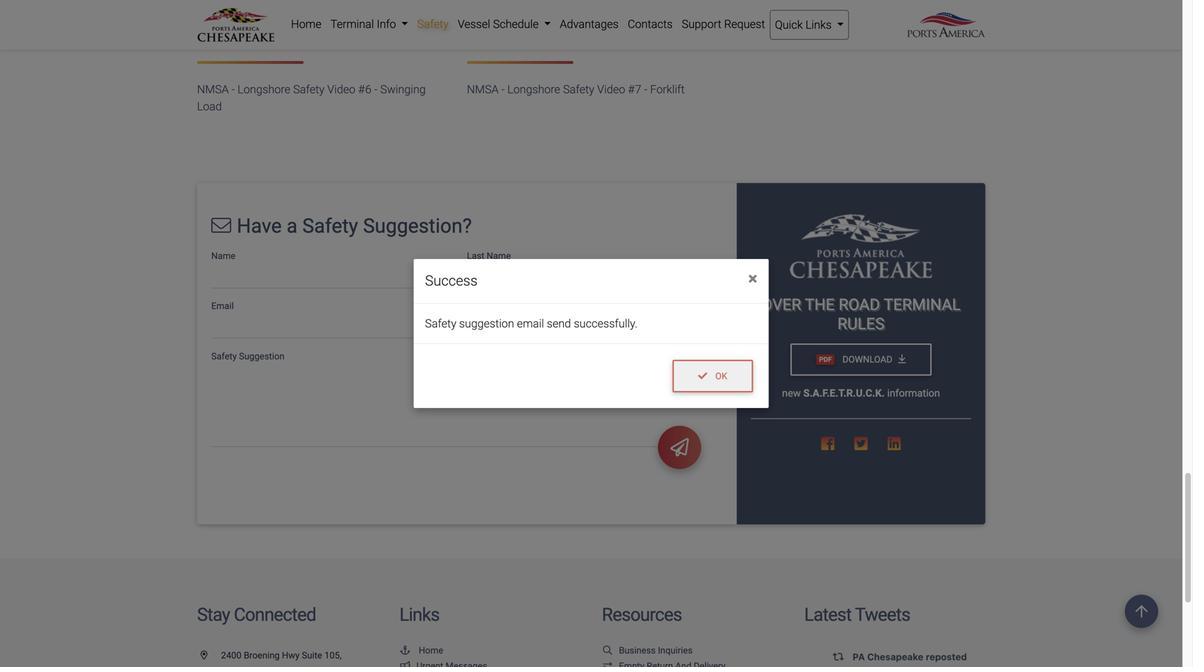 Task type: locate. For each thing, give the bounding box(es) containing it.
2400
[[221, 651, 242, 662]]

email
[[517, 317, 544, 331]]

-
[[232, 83, 235, 96], [374, 83, 378, 96], [502, 83, 505, 96], [644, 83, 648, 96]]

1 video image from the left
[[197, 0, 446, 44]]

#7
[[628, 83, 642, 96]]

contacts
[[628, 17, 673, 31]]

business inquiries
[[619, 646, 693, 657]]

2 nmsa from the left
[[467, 83, 499, 96]]

0 horizontal spatial nmsa
[[197, 83, 229, 96]]

longshore
[[238, 83, 291, 96], [508, 83, 560, 96]]

send
[[547, 317, 571, 331]]

bullhorn image
[[400, 662, 411, 668]]

1 - from the left
[[232, 83, 235, 96]]

check image
[[698, 372, 708, 381]]

longshore for nmsa - longshore safety video #6 - swinging load
[[238, 83, 291, 96]]

video inside the nmsa - longshore safety video #6 - swinging load
[[327, 83, 356, 96]]

1 nmsa from the left
[[197, 83, 229, 96]]

longshore for nmsa - longshore safety video #7 - forklift
[[508, 83, 560, 96]]

0 horizontal spatial video image
[[197, 0, 446, 44]]

road
[[839, 296, 880, 314]]

anchor image
[[400, 647, 411, 656]]

video left #7
[[597, 83, 626, 96]]

video image
[[197, 0, 446, 44], [467, 0, 716, 44]]

2 - from the left
[[374, 83, 378, 96]]

safety
[[417, 17, 449, 31], [293, 83, 325, 96], [563, 83, 595, 96], [303, 215, 358, 238], [425, 317, 457, 331]]

video image for #7
[[467, 0, 716, 44]]

facebook square image
[[822, 437, 835, 452]]

nmsa - longshore safety video #6 - swinging load
[[197, 83, 426, 113]]

longshore inside the nmsa - longshore safety video #6 - swinging load
[[238, 83, 291, 96]]

tweets
[[855, 605, 911, 626]]

broening
[[244, 651, 280, 662]]

swinging
[[380, 83, 426, 96]]

1 longshore from the left
[[238, 83, 291, 96]]

suite
[[302, 651, 322, 662]]

0 horizontal spatial longshore
[[238, 83, 291, 96]]

advantages
[[560, 17, 619, 31]]

1 horizontal spatial home link
[[400, 646, 443, 657]]

forklift
[[650, 83, 685, 96]]

1 horizontal spatial video
[[597, 83, 626, 96]]

safety suggestion email send successfully.
[[425, 317, 638, 331]]

links
[[400, 605, 440, 626]]

video
[[327, 83, 356, 96], [597, 83, 626, 96]]

resources
[[602, 605, 682, 626]]

None text field
[[467, 261, 702, 289], [211, 311, 446, 339], [467, 311, 702, 339], [467, 261, 702, 289], [211, 311, 446, 339], [467, 311, 702, 339]]

0 horizontal spatial home
[[291, 17, 322, 31]]

home
[[291, 17, 322, 31], [419, 646, 443, 657]]

1 horizontal spatial video image
[[467, 0, 716, 44]]

a
[[287, 215, 298, 238]]

video for #7
[[597, 83, 626, 96]]

video for #6
[[327, 83, 356, 96]]

105,
[[325, 651, 342, 662]]

s.a.f.e.t.r.u.c.k.
[[804, 388, 885, 400]]

load
[[197, 100, 222, 113]]

support request link
[[677, 10, 770, 38]]

request
[[724, 17, 765, 31]]

support request
[[682, 17, 765, 31]]

1 horizontal spatial nmsa
[[467, 83, 499, 96]]

home link
[[287, 10, 326, 38], [400, 646, 443, 657]]

nmsa
[[197, 83, 229, 96], [467, 83, 499, 96]]

2 video from the left
[[597, 83, 626, 96]]

video image for #6
[[197, 0, 446, 44]]

latest tweets
[[805, 605, 911, 626]]

nmsa inside the nmsa - longshore safety video #6 - swinging load
[[197, 83, 229, 96]]

0 vertical spatial home link
[[287, 10, 326, 38]]

4 - from the left
[[644, 83, 648, 96]]

search image
[[602, 647, 613, 656]]

baltimore,
[[197, 666, 238, 668]]

nmsa for nmsa - longshore safety video #6 - swinging load
[[197, 83, 229, 96]]

×
[[749, 269, 758, 289]]

None text field
[[211, 261, 446, 289], [211, 362, 702, 448], [211, 261, 446, 289], [211, 362, 702, 448]]

2 longshore from the left
[[508, 83, 560, 96]]

1 video from the left
[[327, 83, 356, 96]]

2 video image from the left
[[467, 0, 716, 44]]

business
[[619, 646, 656, 657]]

0 horizontal spatial home link
[[287, 10, 326, 38]]

successfully.
[[574, 317, 638, 331]]

new
[[782, 388, 801, 400]]

0 horizontal spatial video
[[327, 83, 356, 96]]

1 horizontal spatial longshore
[[508, 83, 560, 96]]

exchange image
[[602, 662, 613, 668]]

2400 broening hwy suite 105, baltimore, md 21224
[[197, 651, 342, 668]]

1 horizontal spatial home
[[419, 646, 443, 657]]

video left #6
[[327, 83, 356, 96]]



Task type: vqa. For each thing, say whether or not it's contained in the screenshot.
× button
yes



Task type: describe. For each thing, give the bounding box(es) containing it.
linkedin image
[[888, 437, 901, 452]]

have
[[237, 215, 282, 238]]

2400 broening hwy suite 105, baltimore, md 21224 link
[[197, 651, 342, 668]]

hwy
[[282, 651, 300, 662]]

advantages link
[[555, 10, 623, 38]]

21224
[[256, 666, 282, 668]]

ok button
[[673, 360, 753, 393]]

have a safety suggestion?
[[237, 215, 472, 238]]

safety inside the nmsa - longshore safety video #6 - swinging load
[[293, 83, 325, 96]]

md
[[240, 666, 254, 668]]

× button
[[737, 259, 769, 299]]

ok
[[713, 371, 728, 382]]

latest
[[805, 605, 852, 626]]

success
[[425, 273, 478, 290]]

support
[[682, 17, 722, 31]]

information
[[888, 388, 940, 400]]

new s.a.f.e.t.r.u.c.k. information
[[782, 388, 940, 400]]

1 vertical spatial home link
[[400, 646, 443, 657]]

terminal
[[884, 296, 961, 314]]

contacts link
[[623, 10, 677, 38]]

twitter square image
[[855, 437, 868, 452]]

arrow to bottom image
[[899, 355, 906, 365]]

safety link
[[413, 10, 453, 38]]

inquiries
[[658, 646, 693, 657]]

stay connected
[[197, 605, 316, 626]]

map marker alt image
[[201, 652, 219, 661]]

0 vertical spatial home
[[291, 17, 322, 31]]

suggestion?
[[363, 215, 472, 238]]

connected
[[234, 605, 316, 626]]

nmsa - longshore safety video #7 - forklift
[[467, 83, 685, 96]]

pdf
[[819, 356, 832, 364]]

seagirt terminal image
[[790, 215, 932, 279]]

3 - from the left
[[502, 83, 505, 96]]

business inquiries link
[[602, 646, 693, 657]]

over the road terminal rules
[[762, 296, 961, 334]]

#6
[[358, 83, 372, 96]]

go to top image
[[1125, 595, 1159, 629]]

over
[[762, 296, 802, 314]]

rules
[[838, 315, 885, 334]]

suggestion
[[459, 317, 514, 331]]

nmsa for nmsa - longshore safety video #7 - forklift
[[467, 83, 499, 96]]

download
[[841, 355, 893, 365]]

1 vertical spatial home
[[419, 646, 443, 657]]

the
[[805, 296, 835, 314]]

stay
[[197, 605, 230, 626]]



